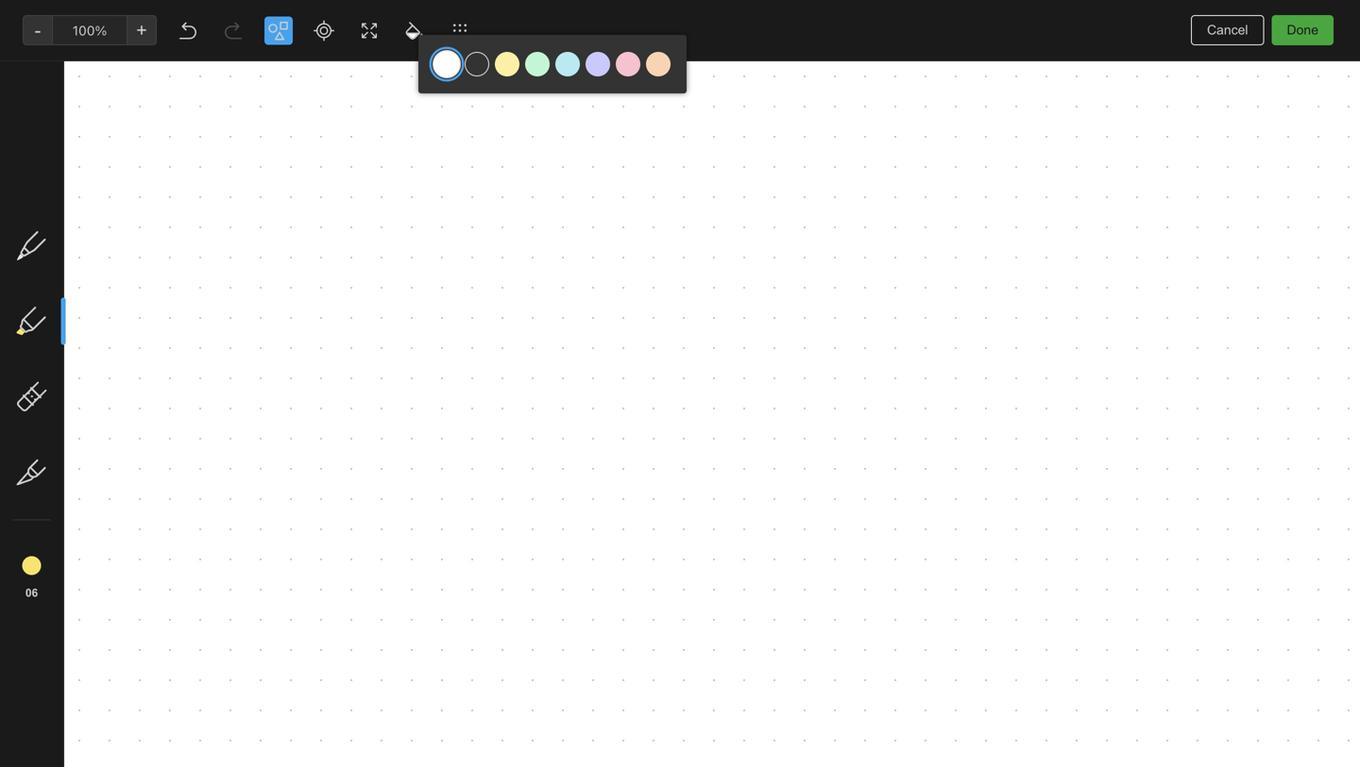 Task type: locate. For each thing, give the bounding box(es) containing it.
None search field
[[25, 55, 202, 89]]

0 horizontal spatial dec 5
[[257, 425, 288, 438]]

2 vertical spatial dec
[[425, 576, 446, 589]]

shared with me
[[42, 318, 136, 333]]

1 vertical spatial notes
[[42, 186, 78, 201]]

0 vertical spatial notes
[[267, 19, 319, 41]]

notebooks link
[[0, 250, 226, 281]]

saved
[[1312, 742, 1345, 756]]

(
[[82, 186, 87, 200]]

1 horizontal spatial notes
[[267, 19, 319, 41]]

1 vertical spatial 5
[[281, 425, 288, 438]]

0 horizontal spatial notes
[[42, 186, 78, 201]]

shared
[[42, 318, 85, 333]]

open
[[425, 142, 458, 158]]

notes up "notes"
[[267, 19, 319, 41]]

1 vertical spatial on
[[488, 193, 504, 209]]

- left go at the top left of the page
[[458, 193, 464, 209]]

2 vertical spatial 5
[[449, 576, 456, 589]]

dec
[[692, 58, 716, 74], [257, 425, 278, 438], [425, 576, 446, 589]]

day
[[425, 227, 447, 243]]

dec 5
[[257, 425, 288, 438], [425, 576, 456, 589]]

1 horizontal spatial dec 5
[[425, 576, 456, 589]]

on
[[673, 58, 688, 74], [488, 193, 504, 209]]

2023
[[741, 58, 773, 74]]

to
[[471, 371, 484, 386]]

morning
[[425, 121, 477, 137], [425, 409, 475, 424]]

notes
[[267, 19, 319, 41], [42, 186, 78, 201]]

notes
[[261, 59, 295, 75]]

2 horizontal spatial dec
[[692, 58, 716, 74]]

0 vertical spatial on
[[673, 58, 688, 74]]

morning down organize
[[425, 409, 475, 424]]

0 vertical spatial dec
[[692, 58, 716, 74]]

end
[[487, 210, 511, 226]]

0 horizontal spatial 5
[[249, 59, 257, 75]]

0 horizontal spatial on
[[488, 193, 504, 209]]

- right in
[[439, 159, 445, 175]]

1 vertical spatial morning
[[425, 409, 475, 424]]

check down laptop
[[449, 159, 487, 175]]

0 vertical spatial 5
[[249, 59, 257, 75]]

1 horizontal spatial dec
[[425, 576, 446, 589]]

tags button
[[0, 281, 226, 311]]

tasks button
[[0, 209, 226, 239]]

shared with me link
[[0, 311, 226, 341]]

task down the files
[[478, 409, 506, 424]]

5
[[249, 59, 257, 75], [281, 425, 288, 438], [449, 576, 456, 589]]

2 vertical spatial task
[[478, 409, 506, 424]]

with
[[88, 318, 114, 333]]

Search text field
[[25, 55, 202, 89]]

- right the files
[[514, 392, 521, 407]]

2 horizontal spatial 5
[[449, 576, 456, 589]]

laptop
[[461, 142, 500, 158]]

0 vertical spatial task
[[481, 121, 510, 137]]

1 morning from the top
[[425, 121, 477, 137]]

do
[[488, 371, 504, 386]]

settings image
[[193, 15, 215, 38]]

tree
[[0, 148, 227, 664]]

notes left (
[[42, 186, 78, 201]]

task
[[481, 121, 510, 137], [491, 159, 519, 175], [478, 409, 506, 424]]

morning inside things to do organize files - morning task
[[425, 409, 475, 424]]

add a reminder image
[[598, 738, 621, 760]]

check
[[449, 159, 487, 175], [425, 176, 463, 192]]

-
[[503, 142, 509, 158], [439, 159, 445, 175], [522, 159, 528, 175], [509, 176, 516, 192], [458, 193, 464, 209], [544, 193, 550, 209], [478, 210, 484, 226], [514, 392, 521, 407]]

thumbnail image
[[242, 241, 398, 344], [409, 279, 566, 344], [242, 500, 398, 603]]

task up laptop
[[481, 121, 510, 137]]

trash link
[[0, 352, 226, 383]]

0 horizontal spatial dec
[[257, 425, 278, 438]]

check up work on the left top of the page
[[425, 176, 463, 192]]

on inside morning task open laptop - sign in - check task - check emails - start work - go on lunch - meeting - end of day
[[488, 193, 504, 209]]

1 horizontal spatial on
[[673, 58, 688, 74]]

2 morning from the top
[[425, 409, 475, 424]]

1 horizontal spatial 5
[[281, 425, 288, 438]]

changes
[[1260, 742, 1308, 756]]

lunch
[[507, 193, 540, 209]]

- inside things to do organize files - morning task
[[514, 392, 521, 407]]

task up emails
[[491, 159, 519, 175]]

add tag image
[[630, 738, 653, 760]]

notes (
[[42, 186, 87, 201]]

morning up "open" at the left of the page
[[425, 121, 477, 137]]

tasks
[[42, 216, 76, 232]]

notes for notes
[[267, 19, 319, 41]]

files
[[483, 392, 511, 407]]

sharks!
[[257, 371, 305, 386]]

thumbnail image for things to do organize files - morning task
[[242, 500, 398, 603]]

home
[[42, 155, 78, 171]]

upgrade image
[[73, 689, 96, 711]]

on right edited
[[673, 58, 688, 74]]

0 vertical spatial morning
[[425, 121, 477, 137]]

on up end
[[488, 193, 504, 209]]



Task type: vqa. For each thing, say whether or not it's contained in the screenshot.
'New'
yes



Task type: describe. For each thing, give the bounding box(es) containing it.
of
[[514, 210, 527, 226]]

last edited on dec 14, 2023
[[602, 58, 773, 74]]

1 vertical spatial task
[[491, 159, 519, 175]]

me
[[117, 318, 136, 333]]

tree containing home
[[0, 148, 227, 664]]

new button
[[11, 99, 215, 133]]

1 vertical spatial check
[[425, 176, 463, 192]]

edited
[[631, 58, 670, 74]]

start
[[519, 176, 549, 192]]

organize
[[425, 392, 479, 407]]

meeting
[[425, 210, 474, 226]]

Note Editor text field
[[0, 0, 1360, 768]]

home link
[[0, 148, 227, 179]]

emails
[[467, 176, 506, 192]]

in
[[425, 159, 435, 175]]

1 vertical spatial dec
[[257, 425, 278, 438]]

0 vertical spatial dec 5
[[257, 425, 288, 438]]

all
[[1242, 742, 1256, 756]]

1 vertical spatial dec 5
[[425, 576, 456, 589]]

on inside note window element
[[673, 58, 688, 74]]

only
[[1181, 15, 1207, 30]]

morning task open laptop - sign in - check task - check emails - start work - go on lunch - meeting - end of day
[[425, 121, 550, 243]]

last
[[602, 58, 628, 74]]

new
[[42, 108, 69, 124]]

share
[[1262, 15, 1299, 30]]

you
[[1210, 15, 1231, 30]]

thumbnail image for morning task open laptop - sign in - check task - check emails - start work - go on lunch - meeting - end of day
[[242, 241, 398, 344]]

expand notebooks image
[[5, 258, 20, 273]]

flower button
[[242, 106, 398, 344]]

only you
[[1181, 15, 1231, 30]]

note window element
[[0, 0, 1360, 768]]

notebooks
[[43, 257, 109, 273]]

task inside things to do organize files - morning task
[[478, 409, 506, 424]]

- down go at the top left of the page
[[478, 210, 484, 226]]

sign
[[513, 142, 540, 158]]

notes for notes (
[[42, 186, 78, 201]]

expand note image
[[600, 11, 622, 34]]

tags
[[43, 288, 71, 303]]

go
[[467, 193, 485, 209]]

0 vertical spatial check
[[449, 159, 487, 175]]

morning inside morning task open laptop - sign in - check task - check emails - start work - go on lunch - meeting - end of day
[[425, 121, 477, 137]]

dec inside note window element
[[692, 58, 716, 74]]

work
[[425, 193, 454, 209]]

- up lunch
[[509, 176, 516, 192]]

- left sign
[[503, 142, 509, 158]]

all changes saved
[[1242, 742, 1345, 756]]

5 notes
[[249, 59, 295, 75]]

share button
[[1246, 8, 1315, 38]]

trash
[[42, 359, 75, 375]]

14,
[[720, 58, 737, 74]]

things
[[425, 371, 468, 386]]

- down start
[[544, 193, 550, 209]]

- down sign
[[522, 159, 528, 175]]

flower
[[257, 121, 299, 137]]

things to do organize files - morning task
[[425, 371, 521, 424]]



